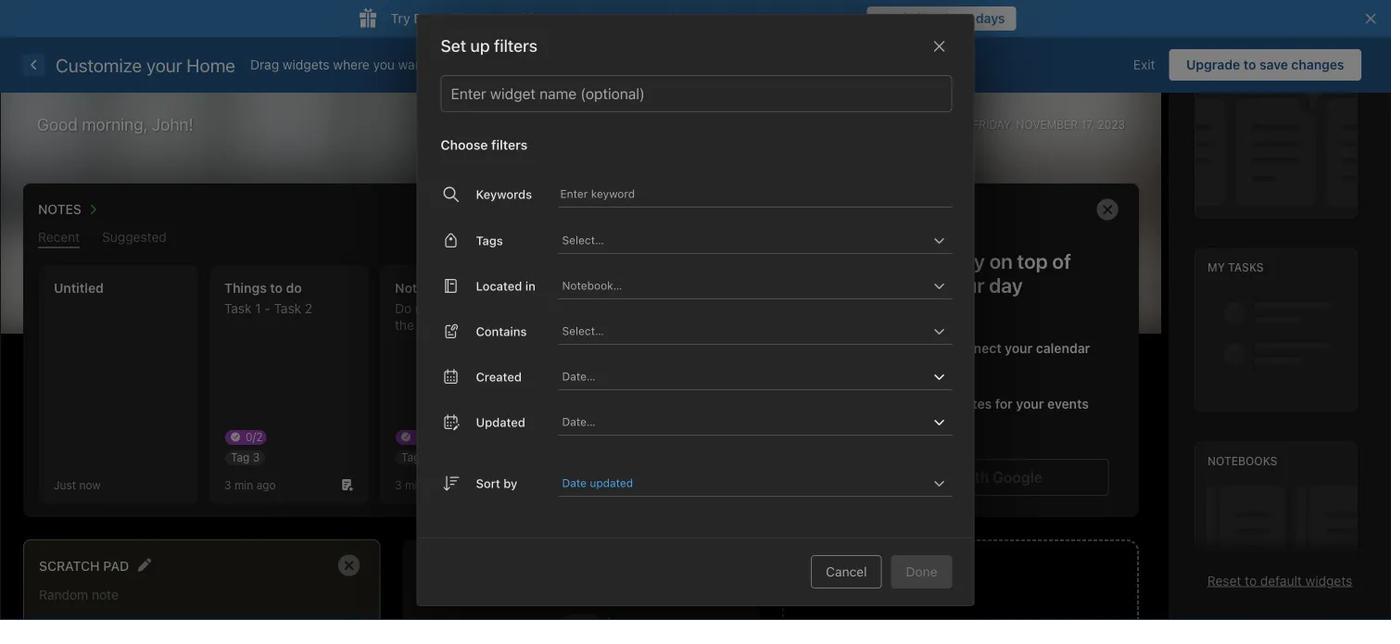 Task type: locate. For each thing, give the bounding box(es) containing it.
1 horizontal spatial your
[[680, 11, 706, 26]]

0 vertical spatial date…
[[562, 370, 596, 383]]

across
[[620, 11, 659, 26]]

date… right "created"
[[562, 370, 596, 383]]

your
[[680, 11, 706, 26], [146, 54, 182, 76]]

1 vertical spatial widgets
[[1306, 573, 1353, 588]]

 input text field
[[560, 227, 929, 253], [560, 273, 929, 299]]

Located in field
[[559, 273, 953, 299]]

1 vertical spatial cancel
[[826, 564, 867, 579]]

for left free:
[[528, 11, 546, 26]]

close image
[[929, 35, 951, 57]]

17,
[[1081, 118, 1095, 131]]

filtered notes
[[418, 558, 524, 574]]

personal
[[472, 11, 525, 26]]

2  input text field from the top
[[560, 273, 929, 299]]

customize
[[56, 54, 142, 76]]

want
[[398, 57, 427, 72]]

scratch pad
[[39, 558, 129, 574]]

set
[[441, 36, 466, 56]]

filters right choose on the left top
[[491, 137, 528, 153]]

free:
[[549, 11, 580, 26]]

date… for updated
[[562, 415, 596, 428]]

your left 'home'
[[146, 54, 182, 76]]

cancel button
[[811, 555, 882, 589]]

widgets right 'drag'
[[283, 57, 330, 72]]

date… inside updated date picker field
[[562, 415, 596, 428]]

sort
[[476, 476, 500, 490]]

sort by
[[476, 476, 518, 490]]

 input text field inside sort by field
[[638, 470, 929, 496]]

 input text field down enter keyword field
[[560, 227, 929, 253]]

reset to default widgets
[[1208, 573, 1353, 588]]

1 for from the left
[[528, 11, 546, 26]]

cancel right devices.
[[763, 11, 804, 26]]

notebooks
[[1208, 455, 1278, 468]]

days
[[976, 11, 1006, 26]]

for left 7
[[944, 11, 962, 26]]

exit button
[[1120, 49, 1170, 81]]

1 vertical spatial your
[[146, 54, 182, 76]]

for inside button
[[944, 11, 962, 26]]

to left save
[[1244, 57, 1257, 72]]

 input text field down updated date picker field
[[638, 470, 929, 496]]

good
[[37, 115, 78, 134]]

to inside button
[[1244, 57, 1257, 72]]

to for reset
[[1245, 573, 1257, 588]]

filters
[[494, 36, 538, 56], [491, 137, 528, 153]]

widgets right default
[[1306, 573, 1353, 588]]

1  input text field from the top
[[560, 227, 929, 253]]

free
[[916, 11, 941, 26]]

filtered
[[418, 558, 477, 574]]

Enter widget name (optional) text field
[[449, 76, 944, 111]]

date… up date
[[562, 415, 596, 428]]

1 vertical spatial  input text field
[[638, 470, 929, 496]]

remove image
[[710, 191, 747, 228], [1089, 191, 1127, 228], [330, 547, 367, 584]]

1 horizontal spatial for
[[944, 11, 962, 26]]

for for 7
[[944, 11, 962, 26]]

to for upgrade
[[1244, 57, 1257, 72]]

1 horizontal spatial cancel
[[826, 564, 867, 579]]

cancel
[[763, 11, 804, 26], [826, 564, 867, 579]]

 input text field down 'tags' field
[[560, 273, 929, 299]]

1 vertical spatial  input text field
[[560, 273, 929, 299]]

sync
[[587, 11, 616, 26]]

filters down 'personal'
[[494, 36, 538, 56]]

default
[[1261, 573, 1303, 588]]

to
[[1244, 57, 1257, 72], [1245, 573, 1257, 588]]

 input text field for tags
[[560, 227, 929, 253]]

0 vertical spatial cancel
[[763, 11, 804, 26]]

upgrade to save changes button
[[1170, 49, 1362, 81]]

0 vertical spatial your
[[680, 11, 706, 26]]

evernote
[[414, 11, 468, 26]]

try
[[391, 11, 410, 26]]

to right reset
[[1245, 573, 1257, 588]]

date… inside the created date picker field
[[562, 370, 596, 383]]

morning,
[[82, 115, 148, 134]]

cancel left done
[[826, 564, 867, 579]]

0 horizontal spatial your
[[146, 54, 182, 76]]

drag widgets where you want them.
[[250, 57, 465, 72]]

0 horizontal spatial widgets
[[283, 57, 330, 72]]

1 horizontal spatial widgets
[[1306, 573, 1353, 588]]

by
[[504, 476, 518, 490]]

 input text field inside contains field
[[560, 318, 929, 344]]

1 horizontal spatial remove image
[[710, 191, 747, 228]]

exit
[[1134, 57, 1156, 72]]

 input text field down located in field
[[560, 318, 929, 344]]

2 for from the left
[[944, 11, 962, 26]]

your right all
[[680, 11, 706, 26]]

 input text field inside located in field
[[560, 273, 929, 299]]

created
[[476, 370, 522, 384]]

set up filters
[[441, 36, 538, 56]]

0 horizontal spatial for
[[528, 11, 546, 26]]

you
[[373, 57, 395, 72]]

 input text field inside 'tags' field
[[560, 227, 929, 253]]

date… for created
[[562, 370, 596, 383]]

0 horizontal spatial cancel
[[763, 11, 804, 26]]

0 vertical spatial to
[[1244, 57, 1257, 72]]

0 horizontal spatial remove image
[[330, 547, 367, 584]]

good morning, john!
[[37, 115, 193, 134]]

1 vertical spatial date…
[[562, 415, 596, 428]]

anytime.
[[807, 11, 858, 26]]

0 vertical spatial widgets
[[283, 57, 330, 72]]

cancel inside button
[[826, 564, 867, 579]]

date…
[[562, 370, 596, 383], [562, 415, 596, 428]]

up
[[471, 36, 490, 56]]

0 vertical spatial  input text field
[[560, 227, 929, 253]]

widgets
[[283, 57, 330, 72], [1306, 573, 1353, 588]]

1 date… from the top
[[562, 370, 596, 383]]

0 vertical spatial  input text field
[[560, 318, 929, 344]]

 input text field
[[560, 318, 929, 344], [638, 470, 929, 496]]

tags
[[476, 233, 503, 247]]

1 vertical spatial to
[[1245, 573, 1257, 588]]

get it free for 7 days
[[879, 11, 1006, 26]]

for
[[528, 11, 546, 26], [944, 11, 962, 26]]

located
[[476, 279, 522, 293]]

2 date… from the top
[[562, 415, 596, 428]]



Task type: vqa. For each thing, say whether or not it's contained in the screenshot.
2nd external from the bottom
no



Task type: describe. For each thing, give the bounding box(es) containing it.
november
[[1017, 118, 1078, 131]]

upgrade
[[1187, 57, 1241, 72]]

in
[[526, 279, 536, 293]]

try evernote personal for free: sync across all your devices. cancel anytime.
[[391, 11, 858, 26]]

Enter keyword field
[[559, 186, 953, 208]]

tasks
[[1229, 261, 1264, 274]]

7
[[965, 11, 973, 26]]

notes
[[481, 558, 524, 574]]

get it free for 7 days button
[[868, 6, 1017, 31]]

all
[[663, 11, 676, 26]]

devices.
[[709, 11, 759, 26]]

1 vertical spatial filters
[[491, 137, 528, 153]]

Sort by field
[[559, 470, 953, 497]]

choose
[[441, 137, 488, 153]]

2023
[[1098, 118, 1126, 131]]

it
[[904, 11, 913, 26]]

get
[[879, 11, 901, 26]]

customize your home
[[56, 54, 235, 76]]

choose filters
[[441, 137, 528, 153]]

done
[[906, 564, 938, 579]]

scratch pad button
[[39, 554, 129, 577]]

 input text field for located in
[[560, 273, 929, 299]]

changes
[[1292, 57, 1345, 72]]

contains
[[476, 324, 527, 338]]

save
[[1260, 57, 1289, 72]]

keywords
[[476, 187, 532, 201]]

Created Date picker field
[[559, 363, 976, 390]]

drag
[[250, 57, 279, 72]]

updated
[[476, 415, 526, 429]]

where
[[333, 57, 370, 72]]

pad
[[103, 558, 129, 574]]

updated
[[590, 477, 633, 490]]

reset to default widgets button
[[1208, 573, 1353, 588]]

2 horizontal spatial remove image
[[1089, 191, 1127, 228]]

edit widget title image
[[137, 558, 151, 572]]

located in
[[476, 279, 536, 293]]

my tasks
[[1208, 261, 1264, 274]]

date
[[562, 477, 587, 490]]

Tags field
[[559, 227, 953, 254]]

Contains field
[[559, 318, 953, 345]]

scratch
[[39, 558, 100, 574]]

done button
[[891, 555, 953, 589]]

friday, november 17, 2023
[[973, 118, 1126, 131]]

reset
[[1208, 573, 1242, 588]]

home
[[187, 54, 235, 76]]

date updated
[[562, 477, 633, 490]]

them.
[[431, 57, 465, 72]]

upgrade to save changes
[[1187, 57, 1345, 72]]

my
[[1208, 261, 1225, 274]]

friday,
[[973, 118, 1014, 131]]

0 vertical spatial filters
[[494, 36, 538, 56]]

Updated Date picker field
[[559, 409, 976, 436]]

john!
[[152, 115, 193, 134]]

for for free:
[[528, 11, 546, 26]]

date updated button
[[562, 472, 636, 494]]



